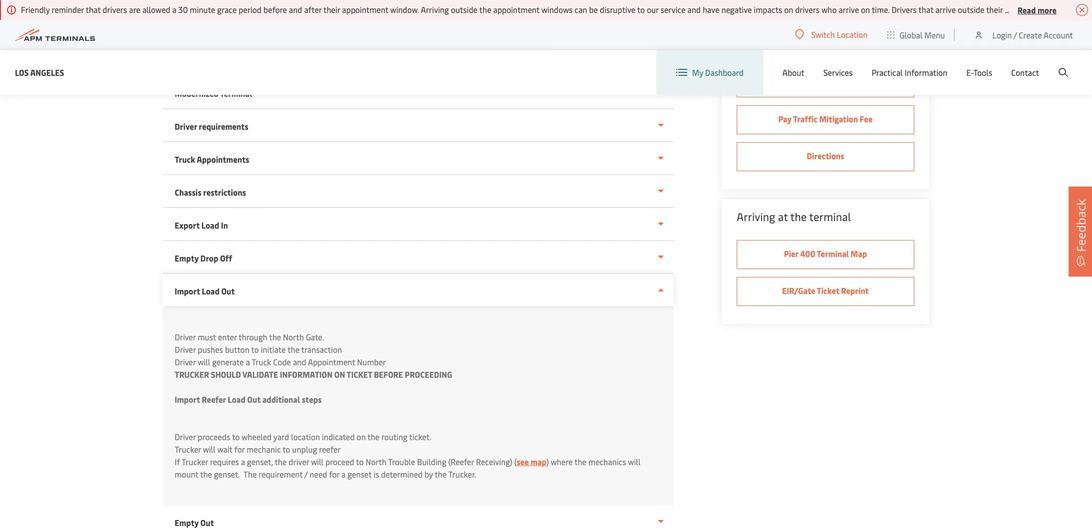 Task type: describe. For each thing, give the bounding box(es) containing it.
about
[[783, 67, 805, 78]]

pier 400 terminal map link
[[737, 240, 915, 269]]

genset
[[348, 469, 372, 480]]

1 outside from the left
[[451, 4, 478, 15]]

2 their from the left
[[987, 4, 1003, 15]]

ticket
[[347, 369, 372, 380]]

period
[[239, 4, 262, 15]]

(reefer
[[449, 456, 474, 467]]

requires
[[210, 456, 239, 467]]

feedback
[[1073, 199, 1090, 252]]

read more button
[[1018, 3, 1057, 16]]

load for export
[[202, 220, 219, 231]]

400
[[801, 248, 816, 259]]

practical information button
[[872, 50, 948, 95]]

tools
[[974, 67, 993, 78]]

import reefer load out additional steps
[[175, 394, 322, 405]]

chassis restrictions
[[175, 187, 246, 198]]

are
[[129, 4, 140, 15]]

mechanic
[[247, 444, 281, 455]]

e-tools
[[967, 67, 993, 78]]

terminal inside dropdown button
[[220, 88, 252, 99]]

must
[[198, 332, 216, 343]]

payments
[[821, 76, 857, 87]]

our
[[647, 4, 659, 15]]

more
[[1038, 4, 1057, 15]]

information
[[905, 67, 948, 78]]

mount
[[175, 469, 198, 480]]

through
[[239, 332, 267, 343]]

contact
[[1012, 67, 1040, 78]]

a up the
[[241, 456, 245, 467]]

information
[[280, 369, 333, 380]]

3 appointment from the left
[[1005, 4, 1052, 15]]

proceeds
[[198, 431, 230, 442]]

practical
[[872, 67, 903, 78]]

reefer
[[319, 444, 341, 455]]

driver for driver must enter through the north gate. driver pushes button to initiate the transaction driver will generate a truck code and appointment number trucker should validate information on ticket before proceeding
[[175, 332, 196, 343]]

1 drivers from the left
[[103, 4, 127, 15]]

modernized
[[175, 88, 219, 99]]

will inside ) where the mechanics will mount the genset.  the requirement / need for a genset is determined by the trucker.
[[628, 456, 641, 467]]

2 vertical spatial load
[[228, 394, 246, 405]]

appointment
[[308, 357, 355, 368]]

pay
[[779, 113, 792, 124]]

wait
[[217, 444, 233, 455]]

to left our
[[638, 4, 645, 15]]

directions
[[807, 150, 845, 161]]

directions link
[[737, 142, 915, 171]]

1 horizontal spatial arrive
[[839, 4, 859, 15]]

close alert image
[[1077, 4, 1089, 16]]

the
[[244, 469, 257, 480]]

dashboard
[[706, 67, 744, 78]]

who
[[822, 4, 837, 15]]

a inside 'driver must enter through the north gate. driver pushes button to initiate the transaction driver will generate a truck code and appointment number trucker should validate information on ticket before proceeding'
[[246, 357, 250, 368]]

grace
[[217, 4, 237, 15]]

0 horizontal spatial arriving
[[421, 4, 449, 15]]

on inside the driver proceeds to wheeled yard location indicated on the routing ticket. trucker will wait for mechanic to unplug reefer
[[357, 431, 366, 442]]

driver must enter through the north gate. driver pushes button to initiate the transaction driver will generate a truck code and appointment number trucker should validate information on ticket before proceeding
[[175, 332, 452, 380]]

/ inside ) where the mechanics will mount the genset.  the requirement / need for a genset is determined by the trucker.
[[305, 469, 308, 480]]

login
[[993, 29, 1012, 40]]

to down 'yard'
[[283, 444, 290, 455]]

chassis
[[175, 187, 202, 198]]

disruptive
[[600, 4, 636, 15]]

window.
[[390, 4, 419, 15]]

friendly
[[21, 4, 50, 15]]

pier 400 terminal map
[[784, 248, 867, 259]]

trucker
[[175, 369, 209, 380]]

out inside 'dropdown button'
[[221, 286, 235, 297]]

trucker inside the driver proceeds to wheeled yard location indicated on the routing ticket. trucker will wait for mechanic to unplug reefer
[[175, 444, 201, 455]]

code
[[273, 357, 291, 368]]

on
[[334, 369, 345, 380]]

login / create account link
[[974, 20, 1074, 49]]

feedback button
[[1069, 187, 1093, 277]]

drop
[[201, 253, 218, 264]]

building
[[417, 456, 447, 467]]

location
[[291, 431, 320, 442]]

empty drop off button
[[163, 241, 674, 274]]

driver proceeds to wheeled yard location indicated on the routing ticket. trucker will wait for mechanic to unplug reefer
[[175, 431, 432, 455]]

wil
[[1083, 4, 1093, 15]]

eir/gate ticket reprint
[[783, 285, 869, 296]]

where
[[551, 456, 573, 467]]

and left 'after'
[[289, 4, 302, 15]]

1 that from the left
[[86, 4, 101, 15]]

2 appointment from the left
[[493, 4, 540, 15]]

driver for driver requirements
[[175, 121, 197, 132]]

map
[[851, 248, 867, 259]]

will inside the driver proceeds to wheeled yard location indicated on the routing ticket. trucker will wait for mechanic to unplug reefer
[[203, 444, 216, 455]]

1 horizontal spatial on
[[785, 4, 794, 15]]

mitigation
[[820, 113, 858, 124]]

2 horizontal spatial arrive
[[936, 4, 956, 15]]

1 vertical spatial trucker
[[182, 456, 208, 467]]

requirements
[[199, 121, 248, 132]]

to inside 'driver must enter through the north gate. driver pushes button to initiate the transaction driver will generate a truck code and appointment number trucker should validate information on ticket before proceeding'
[[251, 344, 259, 355]]

modernized terminal button
[[163, 76, 674, 109]]

fee
[[860, 113, 873, 124]]

3 driver from the top
[[175, 344, 196, 355]]

my dashboard
[[693, 67, 744, 78]]

before
[[374, 369, 403, 380]]

a left 30
[[172, 4, 177, 15]]

before
[[737, 0, 770, 15]]

30
[[178, 4, 188, 15]]

trucker.
[[449, 469, 477, 480]]

my dashboard button
[[677, 50, 744, 95]]

yard
[[274, 431, 289, 442]]

after
[[304, 4, 322, 15]]

proceed
[[326, 456, 354, 467]]

will inside 'driver must enter through the north gate. driver pushes button to initiate the transaction driver will generate a truck code and appointment number trucker should validate information on ticket before proceeding'
[[198, 357, 210, 368]]

(
[[515, 456, 517, 467]]

be
[[589, 4, 598, 15]]

my
[[693, 67, 704, 78]]



Task type: locate. For each thing, give the bounding box(es) containing it.
a down button
[[246, 357, 250, 368]]

1 horizontal spatial terminal
[[817, 248, 849, 259]]

arrive up menu
[[936, 4, 956, 15]]

modernized terminal
[[175, 88, 252, 99]]

0 vertical spatial trucker
[[175, 444, 201, 455]]

1 vertical spatial out
[[247, 394, 261, 405]]

account
[[1044, 29, 1074, 40]]

2 outside from the left
[[958, 4, 985, 15]]

import down trucker
[[175, 394, 200, 405]]

0 horizontal spatial their
[[324, 4, 340, 15]]

0 horizontal spatial terminal
[[220, 88, 252, 99]]

0 horizontal spatial that
[[86, 4, 101, 15]]

arriving at the terminal
[[737, 209, 852, 224]]

driver
[[175, 121, 197, 132], [175, 332, 196, 343], [175, 344, 196, 355], [175, 357, 196, 368], [175, 431, 196, 442]]

online payments link
[[737, 68, 915, 97]]

for inside the driver proceeds to wheeled yard location indicated on the routing ticket. trucker will wait for mechanic to unplug reefer
[[234, 444, 245, 455]]

0 horizontal spatial on
[[357, 431, 366, 442]]

driver
[[289, 456, 309, 467]]

windows
[[542, 4, 573, 15]]

if
[[175, 456, 180, 467]]

can
[[575, 4, 587, 15]]

import inside 'dropdown button'
[[175, 286, 200, 297]]

2 driver from the top
[[175, 332, 196, 343]]

reefer
[[202, 394, 226, 405]]

appointment left window.
[[342, 4, 389, 15]]

driver requirements
[[175, 121, 248, 132]]

load right 'reefer'
[[228, 394, 246, 405]]

import load out element
[[163, 306, 674, 506]]

will down proceeds
[[203, 444, 216, 455]]

will right 'mechanics'
[[628, 456, 641, 467]]

export load in
[[175, 220, 228, 231]]

1 horizontal spatial /
[[1014, 29, 1017, 40]]

load inside dropdown button
[[202, 220, 219, 231]]

their right 'after'
[[324, 4, 340, 15]]

trucker up if
[[175, 444, 201, 455]]

mechanics
[[589, 456, 626, 467]]

location
[[837, 29, 868, 40]]

genset,
[[247, 456, 273, 467]]

unplug
[[292, 444, 317, 455]]

their
[[324, 4, 340, 15], [987, 4, 1003, 15]]

5 driver from the top
[[175, 431, 196, 442]]

time.
[[872, 4, 890, 15]]

arriving right window.
[[421, 4, 449, 15]]

north inside 'driver must enter through the north gate. driver pushes button to initiate the transaction driver will generate a truck code and appointment number trucker should validate information on ticket before proceeding'
[[283, 332, 304, 343]]

a inside ) where the mechanics will mount the genset.  the requirement / need for a genset is determined by the trucker.
[[342, 469, 346, 480]]

on left the time.
[[861, 4, 870, 15]]

drivers left are
[[103, 4, 127, 15]]

north left gate.
[[283, 332, 304, 343]]

truck inside 'driver must enter through the north gate. driver pushes button to initiate the transaction driver will generate a truck code and appointment number trucker should validate information on ticket before proceeding'
[[252, 357, 271, 368]]

1 driver from the top
[[175, 121, 197, 132]]

should
[[211, 369, 241, 380]]

0 vertical spatial load
[[202, 220, 219, 231]]

reprint
[[842, 285, 869, 296]]

0 vertical spatial out
[[221, 286, 235, 297]]

for right the wait
[[234, 444, 245, 455]]

validate
[[242, 369, 278, 380]]

driver left must
[[175, 332, 196, 343]]

read
[[1018, 4, 1036, 15]]

the inside the driver proceeds to wheeled yard location indicated on the routing ticket. trucker will wait for mechanic to unplug reefer
[[368, 431, 380, 442]]

1 vertical spatial terminal
[[817, 248, 849, 259]]

driver requirements button
[[163, 109, 674, 142]]

arrive left who
[[793, 0, 821, 15]]

driver left pushes
[[175, 344, 196, 355]]

load
[[202, 220, 219, 231], [202, 286, 220, 297], [228, 394, 246, 405]]

drivers left who
[[796, 4, 820, 15]]

2 horizontal spatial appointment
[[1005, 4, 1052, 15]]

0 vertical spatial import
[[175, 286, 200, 297]]

generate
[[212, 357, 244, 368]]

0 vertical spatial for
[[234, 444, 245, 455]]

0 horizontal spatial arrive
[[793, 0, 821, 15]]

that right 'drivers'
[[919, 4, 934, 15]]

outside
[[451, 4, 478, 15], [958, 4, 985, 15]]

0 horizontal spatial out
[[221, 286, 235, 297]]

1 horizontal spatial for
[[329, 469, 340, 480]]

0 horizontal spatial outside
[[451, 4, 478, 15]]

1 horizontal spatial truck
[[252, 357, 271, 368]]

/ left need
[[305, 469, 308, 480]]

/ right login
[[1014, 29, 1017, 40]]

that right reminder
[[86, 4, 101, 15]]

on
[[785, 4, 794, 15], [861, 4, 870, 15], [357, 431, 366, 442]]

out down validate
[[247, 394, 261, 405]]

1 vertical spatial for
[[329, 469, 340, 480]]

1 horizontal spatial their
[[987, 4, 1003, 15]]

0 horizontal spatial truck
[[175, 154, 195, 165]]

traffic
[[794, 113, 818, 124]]

to
[[638, 4, 645, 15], [251, 344, 259, 355], [232, 431, 240, 442], [283, 444, 290, 455], [356, 456, 364, 467]]

a down proceed
[[342, 469, 346, 480]]

los angeles link
[[15, 66, 64, 79]]

driver inside dropdown button
[[175, 121, 197, 132]]

import for import reefer load out additional steps
[[175, 394, 200, 405]]

los
[[15, 67, 29, 78]]

north
[[283, 332, 304, 343], [366, 456, 387, 467]]

out down off
[[221, 286, 235, 297]]

arriving left "at"
[[737, 209, 776, 224]]

indicated
[[322, 431, 355, 442]]

eir/gate
[[783, 285, 816, 296]]

arrive right who
[[839, 4, 859, 15]]

0 horizontal spatial north
[[283, 332, 304, 343]]

import down empty
[[175, 286, 200, 297]]

pier
[[784, 248, 799, 259]]

services button
[[824, 50, 853, 95]]

appointment left windows
[[493, 4, 540, 15]]

arriving
[[421, 4, 449, 15], [737, 209, 776, 224]]

2 that from the left
[[919, 4, 934, 15]]

1 horizontal spatial drivers
[[796, 4, 820, 15]]

before you arrive
[[737, 0, 821, 15]]

requirement
[[259, 469, 303, 480]]

switch
[[812, 29, 835, 40]]

los angeles
[[15, 67, 64, 78]]

1 vertical spatial import
[[175, 394, 200, 405]]

their up login
[[987, 4, 1003, 15]]

appointments
[[197, 154, 249, 165]]

truck up chassis
[[175, 154, 195, 165]]

and up information
[[293, 357, 306, 368]]

1 vertical spatial /
[[305, 469, 308, 480]]

for down proceed
[[329, 469, 340, 480]]

trouble
[[388, 456, 415, 467]]

4 driver from the top
[[175, 357, 196, 368]]

appointment up create
[[1005, 4, 1052, 15]]

truck inside dropdown button
[[175, 154, 195, 165]]

will
[[198, 357, 210, 368], [203, 444, 216, 455], [311, 456, 324, 467], [628, 456, 641, 467]]

2 drivers from the left
[[796, 4, 820, 15]]

for inside ) where the mechanics will mount the genset.  the requirement / need for a genset is determined by the trucker.
[[329, 469, 340, 480]]

driver for driver proceeds to wheeled yard location indicated on the routing ticket. trucker will wait for mechanic to unplug reefer
[[175, 431, 196, 442]]

a
[[172, 4, 177, 15], [246, 357, 250, 368], [241, 456, 245, 467], [342, 469, 346, 480]]

and left have
[[688, 4, 701, 15]]

1 horizontal spatial that
[[919, 4, 934, 15]]

export
[[175, 220, 200, 231]]

driver up trucker
[[175, 357, 196, 368]]

0 vertical spatial north
[[283, 332, 304, 343]]

truck appointments button
[[163, 142, 674, 175]]

that
[[86, 4, 101, 15], [919, 4, 934, 15]]

will up need
[[311, 456, 324, 467]]

e-
[[967, 67, 974, 78]]

impacts
[[754, 4, 783, 15]]

if trucker requires a genset, the driver will proceed to north trouble building (reefer receiving) ( see map
[[175, 456, 547, 467]]

import for import load out
[[175, 286, 200, 297]]

load inside 'dropdown button'
[[202, 286, 220, 297]]

1 vertical spatial arriving
[[737, 209, 776, 224]]

on right impacts
[[785, 4, 794, 15]]

1 appointment from the left
[[342, 4, 389, 15]]

1 horizontal spatial outside
[[958, 4, 985, 15]]

0 horizontal spatial appointment
[[342, 4, 389, 15]]

angeles
[[30, 67, 64, 78]]

service
[[661, 4, 686, 15]]

truck
[[175, 154, 195, 165], [252, 357, 271, 368]]

0 vertical spatial /
[[1014, 29, 1017, 40]]

load for import
[[202, 286, 220, 297]]

0 vertical spatial truck
[[175, 154, 195, 165]]

)
[[547, 456, 549, 467]]

to up 'genset'
[[356, 456, 364, 467]]

online
[[795, 76, 819, 87]]

reminder
[[52, 4, 84, 15]]

1 horizontal spatial north
[[366, 456, 387, 467]]

driver inside the driver proceeds to wheeled yard location indicated on the routing ticket. trucker will wait for mechanic to unplug reefer
[[175, 431, 196, 442]]

load left in
[[202, 220, 219, 231]]

negative
[[722, 4, 752, 15]]

empty drop off
[[175, 253, 232, 264]]

in
[[221, 220, 228, 231]]

1 vertical spatial north
[[366, 456, 387, 467]]

to up the wait
[[232, 431, 240, 442]]

0 horizontal spatial drivers
[[103, 4, 127, 15]]

for
[[234, 444, 245, 455], [329, 469, 340, 480]]

trucker up mount
[[182, 456, 208, 467]]

global
[[900, 29, 923, 40]]

0 horizontal spatial for
[[234, 444, 245, 455]]

will down pushes
[[198, 357, 210, 368]]

on right indicated
[[357, 431, 366, 442]]

1 vertical spatial load
[[202, 286, 220, 297]]

before
[[264, 4, 287, 15]]

ticket
[[817, 285, 840, 296]]

at
[[778, 209, 788, 224]]

steps
[[302, 394, 322, 405]]

1 horizontal spatial arriving
[[737, 209, 776, 224]]

driver up if
[[175, 431, 196, 442]]

terminal right the 400
[[817, 248, 849, 259]]

need
[[310, 469, 327, 480]]

2 import from the top
[[175, 394, 200, 405]]

terminal up requirements
[[220, 88, 252, 99]]

1 horizontal spatial out
[[247, 394, 261, 405]]

truck appointments
[[175, 154, 249, 165]]

1 import from the top
[[175, 286, 200, 297]]

and inside 'driver must enter through the north gate. driver pushes button to initiate the transaction driver will generate a truck code and appointment number trucker should validate information on ticket before proceeding'
[[293, 357, 306, 368]]

0 vertical spatial terminal
[[220, 88, 252, 99]]

export load in button
[[163, 208, 674, 241]]

2 horizontal spatial on
[[861, 4, 870, 15]]

to down through
[[251, 344, 259, 355]]

load down drop
[[202, 286, 220, 297]]

1 vertical spatial truck
[[252, 357, 271, 368]]

1 horizontal spatial appointment
[[493, 4, 540, 15]]

friendly reminder that drivers are allowed a 30 minute grace period before and after their appointment window. arriving outside the appointment windows can be disruptive to our service and have negative impacts on drivers who arrive on time. drivers that arrive outside their appointment window wil
[[21, 4, 1093, 15]]

off
[[220, 253, 232, 264]]

login / create account
[[993, 29, 1074, 40]]

menu
[[925, 29, 946, 40]]

0 horizontal spatial /
[[305, 469, 308, 480]]

window
[[1054, 4, 1081, 15]]

routing
[[382, 431, 408, 442]]

proceeding
[[405, 369, 452, 380]]

1 their from the left
[[324, 4, 340, 15]]

truck up validate
[[252, 357, 271, 368]]

north up is
[[366, 456, 387, 467]]

trucker
[[175, 444, 201, 455], [182, 456, 208, 467]]

driver down modernized
[[175, 121, 197, 132]]

0 vertical spatial arriving
[[421, 4, 449, 15]]



Task type: vqa. For each thing, say whether or not it's contained in the screenshot.
the middle .
no



